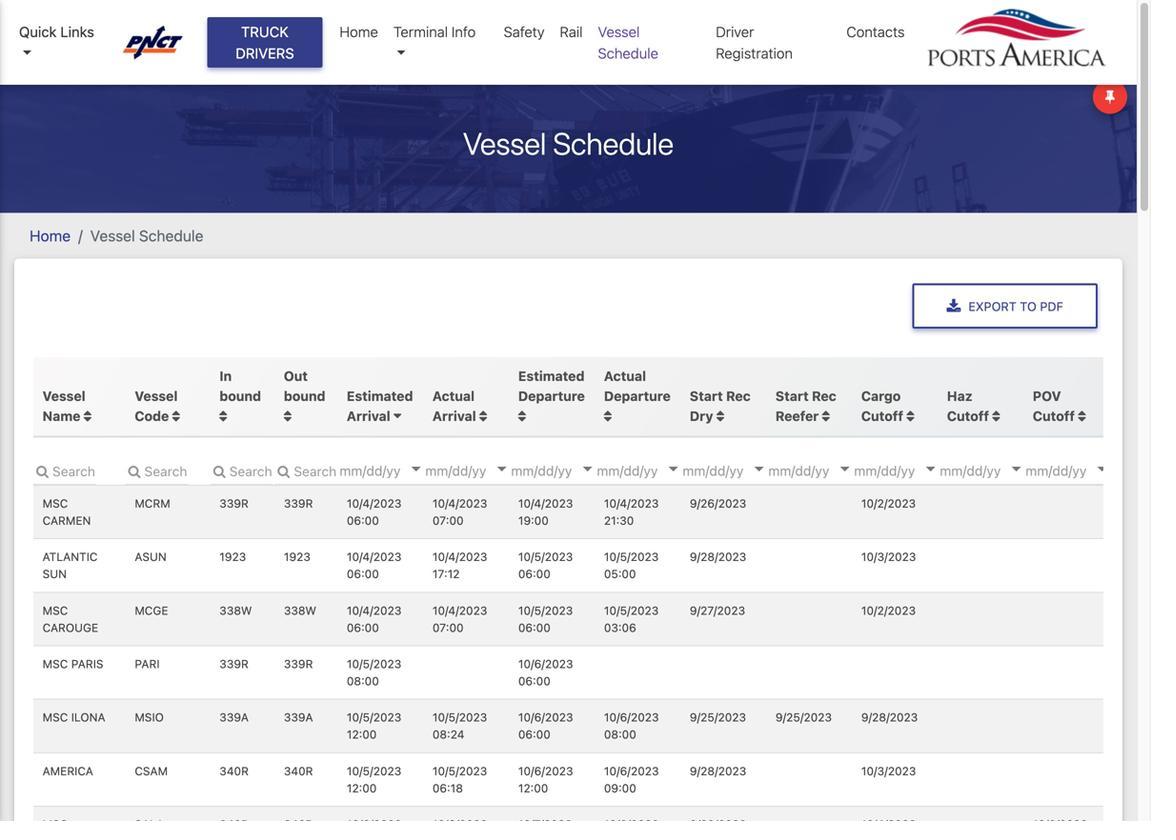 Task type: vqa. For each thing, say whether or not it's contained in the screenshot.


Task type: locate. For each thing, give the bounding box(es) containing it.
mm/dd/yy field down estimated arrival
[[338, 457, 452, 485]]

truck
[[241, 23, 289, 40]]

09:00
[[604, 782, 637, 795]]

10/5/2023 06:00 for 03:06
[[518, 604, 573, 635]]

open calendar image
[[583, 467, 592, 472], [840, 467, 850, 472], [1012, 467, 1021, 472]]

10/3/2023
[[862, 551, 917, 564], [862, 765, 917, 778]]

america
[[43, 765, 93, 778]]

08:00 inside 10/6/2023 08:00
[[604, 729, 637, 742]]

2 departure from the left
[[604, 389, 671, 404]]

0 horizontal spatial start
[[690, 389, 723, 404]]

export to pdf
[[969, 299, 1064, 313]]

340r
[[220, 765, 249, 778], [284, 765, 313, 778]]

1 9/25/2023 from the left
[[690, 711, 746, 725]]

1 horizontal spatial 339a
[[284, 711, 313, 725]]

2 msc from the top
[[43, 604, 68, 618]]

10/5/2023 06:18
[[433, 765, 487, 795]]

5 mm/dd/yy field from the left
[[681, 457, 795, 485]]

4 msc from the top
[[43, 711, 68, 725]]

7 mm/dd/yy field from the left
[[853, 457, 967, 485]]

msc inside msc carouge
[[43, 604, 68, 618]]

10/5/2023 06:00 left 03:06
[[518, 604, 573, 635]]

0 horizontal spatial arrival
[[347, 409, 391, 424]]

0 vertical spatial 10/2/2023
[[862, 497, 916, 510]]

1 338w from the left
[[220, 604, 252, 618]]

1 10/2/2023 from the top
[[862, 497, 916, 510]]

9/25/2023
[[690, 711, 746, 725], [776, 711, 832, 725]]

arrival left actual arrival
[[347, 409, 391, 424]]

1 bound from the left
[[220, 389, 261, 404]]

estimated
[[518, 369, 585, 384], [347, 389, 413, 404]]

9/28/2023 for 10/5/2023
[[690, 551, 747, 564]]

mm/dd/yy field for 6th open calendar image from the left
[[1024, 457, 1139, 485]]

actual for actual arrival
[[433, 389, 475, 404]]

1 10/4/2023 07:00 from the top
[[433, 497, 487, 528]]

cutoff down cargo
[[862, 409, 904, 424]]

arrival for actual arrival
[[433, 409, 476, 424]]

ilona
[[71, 711, 105, 725]]

open calendar image for 6th mm/dd/yy field from the left
[[840, 467, 850, 472]]

10/6/2023 06:00 for 10/5/2023 08:00
[[518, 658, 573, 688]]

3 cutoff from the left
[[1033, 409, 1075, 424]]

0 horizontal spatial bound
[[220, 389, 261, 404]]

mm/dd/yy field up 10/4/2023 21:30
[[595, 457, 710, 485]]

1 rec from the left
[[727, 389, 751, 404]]

contacts
[[847, 23, 905, 40]]

cutoff down haz
[[947, 409, 990, 424]]

0 vertical spatial schedule
[[598, 45, 659, 61]]

0 horizontal spatial 340r
[[220, 765, 249, 778]]

1 vertical spatial 08:00
[[604, 729, 637, 742]]

mm/dd/yy field down haz cutoff
[[938, 457, 1053, 485]]

0 horizontal spatial actual
[[433, 389, 475, 404]]

vessel code
[[135, 389, 178, 424]]

actual
[[604, 369, 646, 384], [433, 389, 475, 404]]

mm/dd/yy field down reefer
[[767, 457, 881, 485]]

1 horizontal spatial open calendar image
[[840, 467, 850, 472]]

carmen
[[43, 514, 91, 528]]

0 vertical spatial 10/4/2023 07:00
[[433, 497, 487, 528]]

2 horizontal spatial cutoff
[[1033, 409, 1075, 424]]

10/5/2023 03:06
[[604, 604, 659, 635]]

0 horizontal spatial rec
[[727, 389, 751, 404]]

0 vertical spatial home
[[340, 23, 378, 40]]

1 vertical spatial 10/2/2023
[[862, 604, 916, 618]]

start
[[690, 389, 723, 404], [776, 389, 809, 404]]

10/2/2023
[[862, 497, 916, 510], [862, 604, 916, 618]]

1 1923 from the left
[[220, 551, 246, 564]]

3 open calendar image from the left
[[669, 467, 678, 472]]

0 vertical spatial home link
[[332, 13, 386, 50]]

0 horizontal spatial open calendar image
[[583, 467, 592, 472]]

10/6/2023 09:00
[[604, 765, 659, 795]]

registration
[[716, 45, 793, 61]]

rec inside start rec reefer
[[812, 389, 837, 404]]

1 vertical spatial 10/5/2023 06:00
[[518, 604, 573, 635]]

10/5/2023 08:24
[[433, 711, 487, 742]]

17:12
[[433, 568, 460, 581]]

2 vertical spatial schedule
[[139, 227, 204, 245]]

10/4/2023 06:00 for 339r
[[347, 497, 402, 528]]

9 mm/dd/yy field from the left
[[1024, 457, 1139, 485]]

1 horizontal spatial 08:00
[[604, 729, 637, 742]]

open calendar image
[[411, 467, 421, 472], [497, 467, 507, 472], [669, 467, 678, 472], [755, 467, 764, 472], [926, 467, 936, 472], [1098, 467, 1107, 472]]

0 vertical spatial 07:00
[[433, 514, 464, 528]]

2 10/6/2023 06:00 from the top
[[518, 711, 573, 742]]

2 vertical spatial 10/4/2023 06:00
[[347, 604, 402, 635]]

0 vertical spatial 10/4/2023 06:00
[[347, 497, 402, 528]]

actual inside "actual departure"
[[604, 369, 646, 384]]

1 horizontal spatial cutoff
[[947, 409, 990, 424]]

msc
[[43, 497, 68, 510], [43, 604, 68, 618], [43, 658, 68, 671], [43, 711, 68, 725]]

07:00 down 17:12
[[433, 621, 464, 635]]

2 07:00 from the top
[[433, 621, 464, 635]]

bound down out on the left top of page
[[284, 389, 326, 404]]

sun
[[43, 568, 67, 581]]

1 vertical spatial 10/6/2023 06:00
[[518, 711, 573, 742]]

estimated left "actual departure"
[[518, 369, 585, 384]]

out
[[284, 369, 308, 384]]

2 open calendar image from the left
[[840, 467, 850, 472]]

haz
[[947, 389, 973, 404]]

2 arrival from the left
[[433, 409, 476, 424]]

2 bound from the left
[[284, 389, 326, 404]]

actual arrival
[[433, 389, 476, 424]]

10/3/2023 for 10/5/2023
[[862, 551, 917, 564]]

08:00 inside 10/5/2023 08:00
[[347, 675, 379, 688]]

start up reefer
[[776, 389, 809, 404]]

2 mm/dd/yy field from the left
[[424, 457, 538, 485]]

cutoff
[[862, 409, 904, 424], [947, 409, 990, 424], [1033, 409, 1075, 424]]

2 10/3/2023 from the top
[[862, 765, 917, 778]]

1 horizontal spatial 1923
[[284, 551, 311, 564]]

msc carmen
[[43, 497, 91, 528]]

1 vertical spatial 10/5/2023 12:00
[[347, 765, 402, 795]]

0 vertical spatial 10/6/2023 06:00
[[518, 658, 573, 688]]

6 mm/dd/yy field from the left
[[767, 457, 881, 485]]

1 mm/dd/yy field from the left
[[338, 457, 452, 485]]

4 open calendar image from the left
[[755, 467, 764, 472]]

10/4/2023 07:00 for 10/4/2023
[[433, 497, 487, 528]]

07:00 up 10/4/2023 17:12
[[433, 514, 464, 528]]

10/6/2023 for 339a
[[518, 711, 573, 725]]

1 horizontal spatial estimated
[[518, 369, 585, 384]]

1 vertical spatial actual
[[433, 389, 475, 404]]

rec for start rec dry
[[727, 389, 751, 404]]

0 horizontal spatial home
[[30, 227, 71, 245]]

0 horizontal spatial departure
[[518, 389, 585, 404]]

0 vertical spatial 9/28/2023
[[690, 551, 747, 564]]

10/5/2023 06:00 down 19:00
[[518, 551, 573, 581]]

10/4/2023 07:00 up 10/4/2023 17:12
[[433, 497, 487, 528]]

estimated arrival
[[347, 389, 413, 424]]

10/6/2023 06:00
[[518, 658, 573, 688], [518, 711, 573, 742]]

2 340r from the left
[[284, 765, 313, 778]]

2 horizontal spatial open calendar image
[[1012, 467, 1021, 472]]

start inside start rec reefer
[[776, 389, 809, 404]]

1 vertical spatial 9/28/2023
[[862, 711, 918, 725]]

1 10/4/2023 06:00 from the top
[[347, 497, 402, 528]]

10/4/2023 07:00 down 17:12
[[433, 604, 487, 635]]

1 horizontal spatial rec
[[812, 389, 837, 404]]

4 mm/dd/yy field from the left
[[595, 457, 710, 485]]

estimated for departure
[[518, 369, 585, 384]]

1 horizontal spatial 340r
[[284, 765, 313, 778]]

1 vertical spatial home link
[[30, 227, 71, 245]]

10/4/2023
[[347, 497, 402, 510], [433, 497, 487, 510], [518, 497, 573, 510], [604, 497, 659, 510], [347, 551, 402, 564], [433, 551, 487, 564], [347, 604, 402, 618], [433, 604, 487, 618]]

2 10/5/2023 12:00 from the top
[[347, 765, 402, 795]]

home link
[[332, 13, 386, 50], [30, 227, 71, 245]]

1 vertical spatial estimated
[[347, 389, 413, 404]]

1 vertical spatial 07:00
[[433, 621, 464, 635]]

1 horizontal spatial 9/25/2023
[[776, 711, 832, 725]]

1 10/6/2023 06:00 from the top
[[518, 658, 573, 688]]

1 vertical spatial 10/4/2023 07:00
[[433, 604, 487, 635]]

10/5/2023 12:00 down 10/5/2023 08:00
[[347, 711, 402, 742]]

1 start from the left
[[690, 389, 723, 404]]

1 vertical spatial 10/3/2023
[[862, 765, 917, 778]]

0 horizontal spatial 9/25/2023
[[690, 711, 746, 725]]

rec left start rec reefer
[[727, 389, 751, 404]]

mm/dd/yy field up '9/26/2023'
[[681, 457, 795, 485]]

msc up carouge
[[43, 604, 68, 618]]

rail link
[[552, 13, 591, 50]]

schedule
[[598, 45, 659, 61], [553, 125, 674, 162], [139, 227, 204, 245]]

0 vertical spatial estimated
[[518, 369, 585, 384]]

0 vertical spatial 10/5/2023 12:00
[[347, 711, 402, 742]]

3 msc from the top
[[43, 658, 68, 671]]

10/5/2023 12:00 left 06:18
[[347, 765, 402, 795]]

1 open calendar image from the left
[[583, 467, 592, 472]]

1923
[[220, 551, 246, 564], [284, 551, 311, 564]]

rec inside 'start rec dry'
[[727, 389, 751, 404]]

1 horizontal spatial arrival
[[433, 409, 476, 424]]

departure for estimated
[[518, 389, 585, 404]]

msc left paris
[[43, 658, 68, 671]]

export to pdf link
[[913, 284, 1098, 329]]

estimated for arrival
[[347, 389, 413, 404]]

2 10/4/2023 06:00 from the top
[[347, 551, 402, 581]]

1 07:00 from the top
[[433, 514, 464, 528]]

2 rec from the left
[[812, 389, 837, 404]]

actual right estimated arrival
[[433, 389, 475, 404]]

cutoff down the pov
[[1033, 409, 1075, 424]]

actual for actual departure
[[604, 369, 646, 384]]

bound
[[220, 389, 261, 404], [284, 389, 326, 404]]

arrival inside estimated arrival
[[347, 409, 391, 424]]

0 horizontal spatial cutoff
[[862, 409, 904, 424]]

2 cutoff from the left
[[947, 409, 990, 424]]

atlantic
[[43, 551, 98, 564]]

0 vertical spatial 08:00
[[347, 675, 379, 688]]

1 horizontal spatial home
[[340, 23, 378, 40]]

1 horizontal spatial start
[[776, 389, 809, 404]]

code
[[135, 409, 169, 424]]

10/5/2023 12:00
[[347, 711, 402, 742], [347, 765, 402, 795]]

3 10/4/2023 06:00 from the top
[[347, 604, 402, 635]]

10/4/2023 21:30
[[604, 497, 659, 528]]

estimated inside estimated departure
[[518, 369, 585, 384]]

2 1923 from the left
[[284, 551, 311, 564]]

None field
[[33, 457, 96, 485], [126, 457, 188, 485], [210, 457, 273, 485], [275, 457, 338, 485], [33, 457, 96, 485], [126, 457, 188, 485], [210, 457, 273, 485], [275, 457, 338, 485]]

12:00 down 10/5/2023 08:00
[[347, 729, 377, 742]]

2 start from the left
[[776, 389, 809, 404]]

0 horizontal spatial 08:00
[[347, 675, 379, 688]]

2 10/2/2023 from the top
[[862, 604, 916, 618]]

1 horizontal spatial bound
[[284, 389, 326, 404]]

cargo
[[862, 389, 901, 404]]

1 msc from the top
[[43, 497, 68, 510]]

0 vertical spatial 10/5/2023 06:00
[[518, 551, 573, 581]]

10/6/2023 for 340r
[[518, 765, 573, 778]]

2 9/25/2023 from the left
[[776, 711, 832, 725]]

12:00 right 10/5/2023 06:18 on the bottom left
[[518, 782, 548, 795]]

10/5/2023 06:00
[[518, 551, 573, 581], [518, 604, 573, 635]]

10/2/2023 for 9/26/2023
[[862, 497, 916, 510]]

10/5/2023
[[518, 551, 573, 564], [604, 551, 659, 564], [518, 604, 573, 618], [604, 604, 659, 618], [347, 658, 402, 671], [347, 711, 402, 725], [433, 711, 487, 725], [347, 765, 402, 778], [433, 765, 487, 778]]

departure left "actual departure"
[[518, 389, 585, 404]]

actual inside actual arrival
[[433, 389, 475, 404]]

start up dry
[[690, 389, 723, 404]]

2 10/5/2023 06:00 from the top
[[518, 604, 573, 635]]

bound for in
[[220, 389, 261, 404]]

bound down in
[[220, 389, 261, 404]]

1 horizontal spatial 338w
[[284, 604, 317, 618]]

quick links link
[[19, 21, 105, 64]]

mm/dd/yy field down the cargo cutoff
[[853, 457, 967, 485]]

mm/dd/yy field up 10/4/2023 19:00
[[509, 457, 624, 485]]

msc for msc ilona
[[43, 711, 68, 725]]

0 horizontal spatial estimated
[[347, 389, 413, 404]]

rec
[[727, 389, 751, 404], [812, 389, 837, 404]]

msc for msc paris
[[43, 658, 68, 671]]

rec up reefer
[[812, 389, 837, 404]]

2 10/4/2023 07:00 from the top
[[433, 604, 487, 635]]

1 10/3/2023 from the top
[[862, 551, 917, 564]]

1 cutoff from the left
[[862, 409, 904, 424]]

1 10/5/2023 06:00 from the top
[[518, 551, 573, 581]]

msc up carmen
[[43, 497, 68, 510]]

1 horizontal spatial actual
[[604, 369, 646, 384]]

reefer
[[776, 409, 819, 424]]

10/4/2023 19:00
[[518, 497, 573, 528]]

12:00 inside 10/6/2023 12:00
[[518, 782, 548, 795]]

to
[[1020, 299, 1037, 313]]

9/28/2023
[[690, 551, 747, 564], [862, 711, 918, 725], [690, 765, 747, 778]]

3 open calendar image from the left
[[1012, 467, 1021, 472]]

msc for msc carmen
[[43, 497, 68, 510]]

08:00
[[347, 675, 379, 688], [604, 729, 637, 742]]

safety link
[[496, 13, 552, 50]]

mm/dd/yy field down pov cutoff
[[1024, 457, 1139, 485]]

10/6/2023 12:00
[[518, 765, 573, 795]]

1 horizontal spatial home link
[[332, 13, 386, 50]]

1 vertical spatial 10/4/2023 06:00
[[347, 551, 402, 581]]

07:00
[[433, 514, 464, 528], [433, 621, 464, 635]]

1 horizontal spatial departure
[[604, 389, 671, 404]]

estimated left actual arrival
[[347, 389, 413, 404]]

0 vertical spatial 10/3/2023
[[862, 551, 917, 564]]

1 departure from the left
[[518, 389, 585, 404]]

rec for start rec reefer
[[812, 389, 837, 404]]

0 horizontal spatial 339a
[[220, 711, 249, 725]]

10/4/2023 07:00
[[433, 497, 487, 528], [433, 604, 487, 635]]

0 vertical spatial actual
[[604, 369, 646, 384]]

msc inside msc carmen
[[43, 497, 68, 510]]

msc left the ilona on the left of the page
[[43, 711, 68, 725]]

mm/dd/yy field for third open calendar image from the right
[[681, 457, 795, 485]]

07:00 for 10/4/2023 19:00
[[433, 514, 464, 528]]

vessel schedule link
[[591, 13, 709, 71]]

terminal
[[394, 23, 448, 40]]

mm/dd/yy field for second open calendar image
[[424, 457, 538, 485]]

10/4/2023 06:00 for 1923
[[347, 551, 402, 581]]

start inside 'start rec dry'
[[690, 389, 723, 404]]

vessel schedule
[[598, 23, 659, 61], [463, 125, 674, 162], [90, 227, 204, 245]]

12:00 for 340r
[[347, 782, 377, 795]]

mm/dd/yy field
[[338, 457, 452, 485], [424, 457, 538, 485], [509, 457, 624, 485], [595, 457, 710, 485], [681, 457, 795, 485], [767, 457, 881, 485], [853, 457, 967, 485], [938, 457, 1053, 485], [1024, 457, 1139, 485]]

actual right estimated departure
[[604, 369, 646, 384]]

arrival right estimated arrival
[[433, 409, 476, 424]]

08:24
[[433, 729, 465, 742]]

1 vertical spatial schedule
[[553, 125, 674, 162]]

1 arrival from the left
[[347, 409, 391, 424]]

10/4/2023 07:00 for 10/5/2023
[[433, 604, 487, 635]]

vessel
[[598, 23, 640, 40], [463, 125, 547, 162], [90, 227, 135, 245], [43, 389, 85, 404], [135, 389, 178, 404]]

12:00 left 06:18
[[347, 782, 377, 795]]

1 10/5/2023 12:00 from the top
[[347, 711, 402, 742]]

0 horizontal spatial 338w
[[220, 604, 252, 618]]

mm/dd/yy field down actual arrival
[[424, 457, 538, 485]]

2 vertical spatial 9/28/2023
[[690, 765, 747, 778]]

0 horizontal spatial 1923
[[220, 551, 246, 564]]

departure left 'start rec dry' in the right of the page
[[604, 389, 671, 404]]

info
[[452, 23, 476, 40]]

departure
[[518, 389, 585, 404], [604, 389, 671, 404]]



Task type: describe. For each thing, give the bounding box(es) containing it.
2 open calendar image from the left
[[497, 467, 507, 472]]

dry
[[690, 409, 714, 424]]

cutoff for cargo
[[862, 409, 904, 424]]

10/3/2023 for 10/6/2023
[[862, 765, 917, 778]]

haz cutoff
[[947, 389, 990, 424]]

departure for actual
[[604, 389, 671, 404]]

pdf
[[1040, 299, 1064, 313]]

links
[[60, 23, 94, 40]]

drivers
[[236, 45, 294, 61]]

name
[[43, 409, 81, 424]]

6 open calendar image from the left
[[1098, 467, 1107, 472]]

03:06
[[604, 621, 637, 635]]

start rec reefer
[[776, 389, 837, 424]]

08:00 for 10/5/2023 08:00
[[347, 675, 379, 688]]

10/6/2023 08:00
[[604, 711, 659, 742]]

5 open calendar image from the left
[[926, 467, 936, 472]]

2 339a from the left
[[284, 711, 313, 725]]

10/4/2023 17:12
[[433, 551, 487, 581]]

cutoff for haz
[[947, 409, 990, 424]]

mm/dd/yy field for first open calendar image from left
[[338, 457, 452, 485]]

start for reefer
[[776, 389, 809, 404]]

19:00
[[518, 514, 549, 528]]

10/5/2023 06:00 for 05:00
[[518, 551, 573, 581]]

0 horizontal spatial home link
[[30, 227, 71, 245]]

start rec dry
[[690, 389, 751, 424]]

1 339a from the left
[[220, 711, 249, 725]]

open calendar image for second mm/dd/yy field from the right
[[1012, 467, 1021, 472]]

9/26/2023
[[690, 497, 747, 510]]

rail
[[560, 23, 583, 40]]

paris
[[71, 658, 104, 671]]

cutoff for pov
[[1033, 409, 1075, 424]]

10/6/2023 for 339r
[[518, 658, 573, 671]]

msc paris
[[43, 658, 104, 671]]

10/5/2023 05:00
[[604, 551, 659, 581]]

driver
[[716, 23, 755, 40]]

in bound
[[220, 369, 261, 404]]

bound for out
[[284, 389, 326, 404]]

2 vertical spatial vessel schedule
[[90, 227, 204, 245]]

msc for msc carouge
[[43, 604, 68, 618]]

pov cutoff
[[1033, 389, 1075, 424]]

08:00 for 10/6/2023 08:00
[[604, 729, 637, 742]]

1 open calendar image from the left
[[411, 467, 421, 472]]

1 vertical spatial home
[[30, 227, 71, 245]]

mcrm
[[135, 497, 170, 510]]

driver registration link
[[709, 13, 839, 71]]

06:18
[[433, 782, 463, 795]]

estimated departure
[[518, 369, 585, 404]]

start for dry
[[690, 389, 723, 404]]

10/5/2023 12:00 for 06:18
[[347, 765, 402, 795]]

export
[[969, 299, 1017, 313]]

quick links
[[19, 23, 94, 40]]

truck drivers link
[[207, 17, 323, 68]]

1 vertical spatial vessel schedule
[[463, 125, 674, 162]]

mcge
[[135, 604, 168, 618]]

vessel inside vessel schedule
[[598, 23, 640, 40]]

csam
[[135, 765, 168, 778]]

out bound
[[284, 369, 326, 404]]

12:00 for 339a
[[347, 729, 377, 742]]

05:00
[[604, 568, 636, 581]]

asun
[[135, 551, 167, 564]]

carouge
[[43, 621, 98, 635]]

actual departure
[[604, 369, 671, 404]]

9/27/2023
[[690, 604, 746, 618]]

driver registration
[[716, 23, 793, 61]]

msc carouge
[[43, 604, 98, 635]]

9/28/2023 for 10/6/2023
[[690, 765, 747, 778]]

pari
[[135, 658, 160, 671]]

open calendar image for seventh mm/dd/yy field from right
[[583, 467, 592, 472]]

pov
[[1033, 389, 1062, 404]]

10/6/2023 06:00 for 10/5/2023 12:00
[[518, 711, 573, 742]]

cargo cutoff
[[862, 389, 904, 424]]

10/5/2023 12:00 for 08:24
[[347, 711, 402, 742]]

download image
[[947, 299, 961, 314]]

8 mm/dd/yy field from the left
[[938, 457, 1053, 485]]

msc ilona
[[43, 711, 105, 725]]

arrival for estimated arrival
[[347, 409, 391, 424]]

msio
[[135, 711, 164, 725]]

atlantic sun
[[43, 551, 98, 581]]

contacts link
[[839, 13, 913, 50]]

07:00 for 10/5/2023 06:00
[[433, 621, 464, 635]]

vessel name
[[43, 389, 85, 424]]

mm/dd/yy field for fourth open calendar image from the right
[[595, 457, 710, 485]]

terminal info
[[394, 23, 476, 40]]

1 340r from the left
[[220, 765, 249, 778]]

10/4/2023 06:00 for 338w
[[347, 604, 402, 635]]

0 vertical spatial vessel schedule
[[598, 23, 659, 61]]

3 mm/dd/yy field from the left
[[509, 457, 624, 485]]

10/5/2023 08:00
[[347, 658, 402, 688]]

mm/dd/yy field for 5th open calendar image
[[853, 457, 967, 485]]

in
[[220, 369, 232, 384]]

10/2/2023 for 9/27/2023
[[862, 604, 916, 618]]

safety
[[504, 23, 545, 40]]

quick
[[19, 23, 57, 40]]

21:30
[[604, 514, 634, 528]]

truck drivers
[[236, 23, 294, 61]]

terminal info link
[[386, 13, 496, 71]]

2 338w from the left
[[284, 604, 317, 618]]



